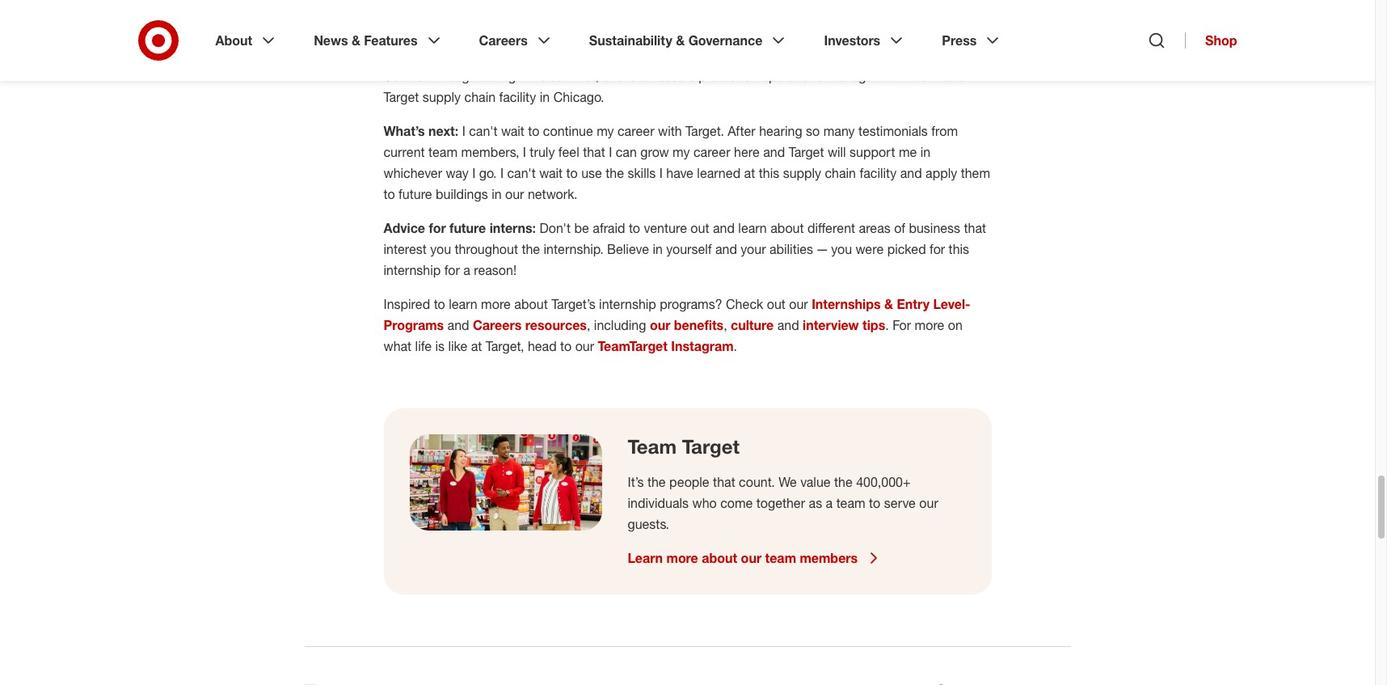 Task type: vqa. For each thing, say whether or not it's contained in the screenshot.
up
no



Task type: locate. For each thing, give the bounding box(es) containing it.
& left entry
[[885, 296, 894, 312]]

0 horizontal spatial target
[[384, 89, 419, 105]]

science up 'protection'
[[701, 47, 748, 63]]

1 horizontal spatial learn
[[739, 220, 767, 236]]

and up operations
[[752, 47, 774, 63]]

1 horizontal spatial .
[[886, 317, 889, 333]]

i right the next:
[[462, 123, 466, 139]]

to
[[528, 123, 540, 139], [567, 165, 578, 181], [384, 186, 395, 202], [629, 220, 641, 236], [434, 296, 446, 312], [561, 338, 572, 354], [870, 495, 881, 511]]

my up "have"
[[673, 144, 690, 160]]

for down business
[[930, 241, 946, 257]]

0 vertical spatial this
[[759, 165, 780, 181]]

our up 'teamtarget instagram' link
[[650, 317, 671, 333]]

chain inside i can't wait to continue my career with target. after hearing so many testimonials from current team members, i truly feel that i can grow my career here and target will support me in whichever way i go. i can't wait to use the skills i have learned at this supply chain facility and apply them to future buildings in our network.
[[825, 165, 857, 181]]

sustainability
[[590, 32, 673, 49]]

team left members
[[766, 550, 797, 566]]

out right check
[[767, 296, 786, 312]]

chain down will
[[825, 165, 857, 181]]

about up abilities
[[771, 220, 804, 236]]

& for sustainability
[[676, 32, 685, 49]]

1 horizontal spatial this
[[949, 241, 970, 257]]

1 horizontal spatial is
[[627, 68, 637, 84]]

1 horizontal spatial future
[[450, 220, 486, 236]]

press
[[942, 32, 977, 49]]

1 horizontal spatial science
[[701, 47, 748, 63]]

1 vertical spatial out
[[767, 296, 786, 312]]

chain
[[465, 89, 496, 105], [825, 165, 857, 181]]

0 vertical spatial learn
[[739, 220, 767, 236]]

the inside the delaney just graduated from the missouri university of science and technology with a bachelor of science in engineering. this summer, she is an assets protection operations management intern at a target supply chain facility in chicago.
[[551, 47, 570, 63]]

target's
[[552, 296, 596, 312]]

1 horizontal spatial facility
[[860, 165, 897, 181]]

2 horizontal spatial target
[[789, 144, 825, 160]]

them
[[961, 165, 991, 181]]

of up assets
[[687, 47, 698, 63]]

&
[[352, 32, 361, 49], [676, 32, 685, 49], [885, 296, 894, 312]]

1 horizontal spatial that
[[713, 474, 736, 490]]

that up the come
[[713, 474, 736, 490]]

of up picked
[[895, 220, 906, 236]]

go.
[[479, 165, 497, 181]]

at inside the delaney just graduated from the missouri university of science and technology with a bachelor of science in engineering. this summer, she is an assets protection operations management intern at a target supply chain facility in chicago.
[[943, 68, 955, 84]]

1 you from the left
[[431, 241, 451, 257]]

features
[[364, 32, 418, 49]]

about up careers resources link
[[515, 296, 548, 312]]

1 vertical spatial at
[[745, 165, 756, 181]]

1 vertical spatial team
[[837, 495, 866, 511]]

is right "life"
[[436, 338, 445, 354]]

technology
[[777, 47, 843, 63]]

here
[[734, 144, 760, 160]]

0 vertical spatial with
[[847, 47, 871, 63]]

our up 'interns:'
[[506, 186, 524, 202]]

target up people
[[682, 434, 740, 458]]

benefits
[[674, 317, 724, 333]]

2 horizontal spatial team
[[837, 495, 866, 511]]

careers link
[[468, 19, 565, 61]]

target up what's
[[384, 89, 419, 105]]

. inside . for more on what life is like at target, head to our
[[886, 317, 889, 333]]

0 horizontal spatial with
[[658, 123, 682, 139]]

1 horizontal spatial of
[[895, 220, 906, 236]]

out
[[691, 220, 710, 236], [767, 296, 786, 312]]

1 horizontal spatial you
[[832, 241, 853, 257]]

1 horizontal spatial ,
[[724, 317, 728, 333]]

careers up target, at the left of the page
[[473, 317, 522, 333]]

0 vertical spatial facility
[[499, 89, 536, 105]]

life
[[415, 338, 432, 354]]

is
[[627, 68, 637, 84], [436, 338, 445, 354]]

what's next:
[[384, 123, 462, 139]]

1 horizontal spatial internship
[[599, 296, 657, 312]]

head
[[528, 338, 557, 354]]

from up this
[[521, 47, 548, 63]]

learn more about our team members link
[[628, 548, 884, 568]]

1 vertical spatial learn
[[449, 296, 478, 312]]

our down the resources at the top of the page
[[576, 338, 595, 354]]

1 horizontal spatial out
[[767, 296, 786, 312]]

2 vertical spatial more
[[667, 550, 699, 566]]

our inside 'it's the people that count. we value the 400,000+ individuals who come together as a team to serve our guests.'
[[920, 495, 939, 511]]

0 horizontal spatial facility
[[499, 89, 536, 105]]

i left "have"
[[660, 165, 663, 181]]

supply down so
[[783, 165, 822, 181]]

0 vertical spatial more
[[481, 296, 511, 312]]

target inside the delaney just graduated from the missouri university of science and technology with a bachelor of science in engineering. this summer, she is an assets protection operations management intern at a target supply chain facility in chicago.
[[384, 89, 419, 105]]

internship down interest
[[384, 262, 441, 278]]

many
[[824, 123, 855, 139]]

for right the advice
[[429, 220, 446, 236]]

internships & entry level- programs
[[384, 296, 971, 333]]

a inside 'it's the people that count. we value the 400,000+ individuals who come together as a team to serve our guests.'
[[826, 495, 833, 511]]

0 vertical spatial team
[[429, 144, 458, 160]]

this down the here
[[759, 165, 780, 181]]

0 horizontal spatial ,
[[587, 317, 591, 333]]

that right business
[[965, 220, 987, 236]]

1 vertical spatial that
[[965, 220, 987, 236]]

hearing
[[760, 123, 803, 139]]

who
[[693, 495, 717, 511]]

can't down truly
[[508, 165, 536, 181]]

2 vertical spatial target
[[682, 434, 740, 458]]

1 horizontal spatial from
[[932, 123, 959, 139]]

teamtarget instagram link
[[598, 338, 734, 354]]

0 horizontal spatial more
[[481, 296, 511, 312]]

target down so
[[789, 144, 825, 160]]

serve
[[885, 495, 916, 511]]

facility down this
[[499, 89, 536, 105]]

about inside the 'don't be afraid to venture out and learn about different areas of business that interest you throughout the internship. believe in yourself and your abilities — you were picked for this internship for a reason!'
[[771, 220, 804, 236]]

0 vertical spatial target
[[384, 89, 419, 105]]

1 horizontal spatial more
[[667, 550, 699, 566]]

chicago.
[[554, 89, 605, 105]]

supply
[[423, 89, 461, 105], [783, 165, 822, 181]]

in down this
[[540, 89, 550, 105]]

future up throughout in the top of the page
[[450, 220, 486, 236]]

interview
[[803, 317, 859, 333]]

team down the next:
[[429, 144, 458, 160]]

1 vertical spatial chain
[[825, 165, 857, 181]]

testimonials
[[859, 123, 928, 139]]

at right intern
[[943, 68, 955, 84]]

careers
[[479, 32, 528, 49], [473, 317, 522, 333]]

a
[[874, 47, 881, 63], [958, 68, 965, 84], [464, 262, 471, 278], [826, 495, 833, 511]]

1 horizontal spatial at
[[745, 165, 756, 181]]

facility down support
[[860, 165, 897, 181]]

with inside the delaney just graduated from the missouri university of science and technology with a bachelor of science in engineering. this summer, she is an assets protection operations management intern at a target supply chain facility in chicago.
[[847, 47, 871, 63]]

our right serve
[[920, 495, 939, 511]]

1 horizontal spatial supply
[[783, 165, 822, 181]]

0 vertical spatial supply
[[423, 89, 461, 105]]

is left an
[[627, 68, 637, 84]]

0 vertical spatial for
[[429, 220, 446, 236]]

0 vertical spatial wait
[[501, 123, 525, 139]]

1 horizontal spatial target
[[682, 434, 740, 458]]

1 vertical spatial about
[[515, 296, 548, 312]]

2 vertical spatial at
[[471, 338, 482, 354]]

a right as
[[826, 495, 833, 511]]

my right continue
[[597, 123, 614, 139]]

that
[[583, 144, 606, 160], [965, 220, 987, 236], [713, 474, 736, 490]]

team inside 'it's the people that count. we value the 400,000+ individuals who come together as a team to serve our guests.'
[[837, 495, 866, 511]]

chain down engineering.
[[465, 89, 496, 105]]

about
[[771, 220, 804, 236], [515, 296, 548, 312], [702, 550, 738, 566]]

0 vertical spatial science
[[701, 47, 748, 63]]

target
[[384, 89, 419, 105], [789, 144, 825, 160], [682, 434, 740, 458]]

instagram
[[672, 338, 734, 354]]

1 vertical spatial career
[[694, 144, 731, 160]]

and down me
[[901, 165, 923, 181]]

0 vertical spatial .
[[886, 317, 889, 333]]

1 vertical spatial more
[[915, 317, 945, 333]]

2 horizontal spatial at
[[943, 68, 955, 84]]

2 , from the left
[[724, 317, 728, 333]]

press link
[[931, 19, 1015, 61]]

to down the resources at the top of the page
[[561, 338, 572, 354]]

i left truly
[[523, 144, 526, 160]]

1 vertical spatial with
[[658, 123, 682, 139]]

science down 'delaney just'
[[384, 68, 430, 84]]

0 vertical spatial is
[[627, 68, 637, 84]]

& up assets
[[676, 32, 685, 49]]

at right like
[[471, 338, 482, 354]]

wait up the members,
[[501, 123, 525, 139]]

wait
[[501, 123, 525, 139], [540, 165, 563, 181]]

the right use
[[606, 165, 624, 181]]

0 vertical spatial chain
[[465, 89, 496, 105]]

0 horizontal spatial &
[[352, 32, 361, 49]]

so
[[806, 123, 820, 139]]

in
[[434, 68, 444, 84], [540, 89, 550, 105], [921, 144, 931, 160], [492, 186, 502, 202], [653, 241, 663, 257]]

2 horizontal spatial that
[[965, 220, 987, 236]]

and right "culture" at the top of the page
[[778, 317, 800, 333]]

wait up network.
[[540, 165, 563, 181]]

in down venture
[[653, 241, 663, 257]]

& right news
[[352, 32, 361, 49]]

afraid
[[593, 220, 626, 236]]

0 vertical spatial internship
[[384, 262, 441, 278]]

advice
[[384, 220, 425, 236]]

1 horizontal spatial chain
[[825, 165, 857, 181]]

0 horizontal spatial is
[[436, 338, 445, 354]]

1 vertical spatial my
[[673, 144, 690, 160]]

delaney just
[[384, 47, 455, 63]]

a inside the 'don't be afraid to venture out and learn about different areas of business that interest you throughout the internship. believe in yourself and your abilities — you were picked for this internship for a reason!'
[[464, 262, 471, 278]]

on
[[949, 317, 963, 333]]

2 vertical spatial about
[[702, 550, 738, 566]]

interns:
[[490, 220, 536, 236]]

whichever
[[384, 165, 443, 181]]

career up learned
[[694, 144, 731, 160]]

the up summer,
[[551, 47, 570, 63]]

2 horizontal spatial of
[[940, 47, 951, 63]]

internship up including
[[599, 296, 657, 312]]

1 horizontal spatial about
[[702, 550, 738, 566]]

feel
[[559, 144, 580, 160]]

more inside . for more on what life is like at target, head to our
[[915, 317, 945, 333]]

count.
[[739, 474, 775, 490]]

. down "culture" at the top of the page
[[734, 338, 738, 354]]

0 horizontal spatial internship
[[384, 262, 441, 278]]

areas
[[859, 220, 891, 236]]

2 vertical spatial team
[[766, 550, 797, 566]]

at inside . for more on what life is like at target, head to our
[[471, 338, 482, 354]]

me
[[899, 144, 917, 160]]

0 horizontal spatial chain
[[465, 89, 496, 105]]

more right learn
[[667, 550, 699, 566]]

delaney just graduated from the missouri university of science and technology with a bachelor of science in engineering. this summer, she is an assets protection operations management intern at a target supply chain facility in chicago.
[[384, 47, 965, 105]]

more
[[481, 296, 511, 312], [915, 317, 945, 333], [667, 550, 699, 566]]

1 vertical spatial from
[[932, 123, 959, 139]]

have
[[667, 165, 694, 181]]

you right —
[[832, 241, 853, 257]]

1 vertical spatial for
[[930, 241, 946, 257]]

the down 'interns:'
[[522, 241, 540, 257]]

0 horizontal spatial from
[[521, 47, 548, 63]]

business
[[909, 220, 961, 236]]

more left on
[[915, 317, 945, 333]]

intern
[[907, 68, 940, 84]]

out up yourself
[[691, 220, 710, 236]]

careers inside careers link
[[479, 32, 528, 49]]

to down whichever at the top left
[[384, 186, 395, 202]]

use
[[582, 165, 602, 181]]

0 horizontal spatial team
[[429, 144, 458, 160]]

0 horizontal spatial future
[[399, 186, 432, 202]]

& inside internships & entry level- programs
[[885, 296, 894, 312]]

this
[[759, 165, 780, 181], [949, 241, 970, 257]]

0 horizontal spatial supply
[[423, 89, 461, 105]]

teamtarget instagram .
[[598, 338, 738, 354]]

0 vertical spatial at
[[943, 68, 955, 84]]

learn up your
[[739, 220, 767, 236]]

0 horizontal spatial learn
[[449, 296, 478, 312]]

1 vertical spatial supply
[[783, 165, 822, 181]]

what
[[384, 338, 412, 354]]

the inside the 'don't be afraid to venture out and learn about different areas of business that interest you throughout the internship. believe in yourself and your abilities — you were picked for this internship for a reason!'
[[522, 241, 540, 257]]

this down business
[[949, 241, 970, 257]]

2 vertical spatial for
[[445, 262, 460, 278]]

of inside the 'don't be afraid to venture out and learn about different areas of business that interest you throughout the internship. believe in yourself and your abilities — you were picked for this internship for a reason!'
[[895, 220, 906, 236]]

1 vertical spatial future
[[450, 220, 486, 236]]

0 horizontal spatial at
[[471, 338, 482, 354]]

future down whichever at the top left
[[399, 186, 432, 202]]

culture link
[[731, 317, 774, 333]]

1 vertical spatial is
[[436, 338, 445, 354]]

, down inspired to learn more about target's internship programs? check out our
[[587, 317, 591, 333]]

2 horizontal spatial more
[[915, 317, 945, 333]]

don't
[[540, 220, 571, 236]]

to up truly
[[528, 123, 540, 139]]

the right it's at left
[[648, 474, 666, 490]]

0 horizontal spatial this
[[759, 165, 780, 181]]

1 vertical spatial target
[[789, 144, 825, 160]]

, left the culture link
[[724, 317, 728, 333]]

of right bachelor
[[940, 47, 951, 63]]

for
[[429, 220, 446, 236], [930, 241, 946, 257], [445, 262, 460, 278]]

to right inspired
[[434, 296, 446, 312]]

0 horizontal spatial that
[[583, 144, 606, 160]]

more down reason!
[[481, 296, 511, 312]]

and inside the delaney just graduated from the missouri university of science and technology with a bachelor of science in engineering. this summer, she is an assets protection operations management intern at a target supply chain facility in chicago.
[[752, 47, 774, 63]]

0 vertical spatial about
[[771, 220, 804, 236]]

about down who
[[702, 550, 738, 566]]

supply inside the delaney just graduated from the missouri university of science and technology with a bachelor of science in engineering. this summer, she is an assets protection operations management intern at a target supply chain facility in chicago.
[[423, 89, 461, 105]]

like
[[448, 338, 468, 354]]

out inside the 'don't be afraid to venture out and learn about different areas of business that interest you throughout the internship. believe in yourself and your abilities — you were picked for this internship for a reason!'
[[691, 220, 710, 236]]

to up believe
[[629, 220, 641, 236]]

of
[[687, 47, 698, 63], [940, 47, 951, 63], [895, 220, 906, 236]]

i right go.
[[501, 165, 504, 181]]

our benefits link
[[650, 317, 724, 333]]

1 horizontal spatial wait
[[540, 165, 563, 181]]

a left reason!
[[464, 262, 471, 278]]

guests.
[[628, 516, 670, 532]]

,
[[587, 317, 591, 333], [724, 317, 728, 333]]

truly
[[530, 144, 555, 160]]

summer,
[[550, 68, 599, 84]]

with up management
[[847, 47, 871, 63]]

1 horizontal spatial can't
[[508, 165, 536, 181]]

1 vertical spatial science
[[384, 68, 430, 84]]

can't
[[469, 123, 498, 139], [508, 165, 536, 181]]

that inside the 'don't be afraid to venture out and learn about different areas of business that interest you throughout the internship. believe in yourself and your abilities — you were picked for this internship for a reason!'
[[965, 220, 987, 236]]

in right me
[[921, 144, 931, 160]]

0 vertical spatial can't
[[469, 123, 498, 139]]

to down 400,000+
[[870, 495, 881, 511]]

0 horizontal spatial my
[[597, 123, 614, 139]]

inspired to learn more about target's internship programs? check out our
[[384, 296, 812, 312]]

at down the here
[[745, 165, 756, 181]]

supply up the next:
[[423, 89, 461, 105]]

target inside i can't wait to continue my career with target. after hearing so many testimonials from current team members, i truly feel that i can grow my career here and target will support me in whichever way i go. i can't wait to use the skills i have learned at this supply chain facility and apply them to future buildings in our network.
[[789, 144, 825, 160]]

resources
[[526, 317, 587, 333]]

team target
[[628, 434, 740, 458]]

learn up like
[[449, 296, 478, 312]]

career up can at left
[[618, 123, 655, 139]]

you down advice for future interns:
[[431, 241, 451, 257]]

in down go.
[[492, 186, 502, 202]]

team right as
[[837, 495, 866, 511]]

that up use
[[583, 144, 606, 160]]

2 horizontal spatial &
[[885, 296, 894, 312]]

1 vertical spatial facility
[[860, 165, 897, 181]]

chain inside the delaney just graduated from the missouri university of science and technology with a bachelor of science in engineering. this summer, she is an assets protection operations management intern at a target supply chain facility in chicago.
[[465, 89, 496, 105]]

2 horizontal spatial about
[[771, 220, 804, 236]]

for down throughout in the top of the page
[[445, 262, 460, 278]]



Task type: describe. For each thing, give the bounding box(es) containing it.
level-
[[934, 296, 971, 312]]

0 horizontal spatial career
[[618, 123, 655, 139]]

including
[[594, 317, 647, 333]]

protection
[[699, 68, 758, 84]]

0 horizontal spatial can't
[[469, 123, 498, 139]]

1 vertical spatial can't
[[508, 165, 536, 181]]

to inside . for more on what life is like at target, head to our
[[561, 338, 572, 354]]

she
[[603, 68, 624, 84]]

internships
[[812, 296, 881, 312]]

is inside the delaney just graduated from the missouri university of science and technology with a bachelor of science in engineering. this summer, she is an assets protection operations management intern at a target supply chain facility in chicago.
[[627, 68, 637, 84]]

investors link
[[813, 19, 918, 61]]

this inside i can't wait to continue my career with target. after hearing so many testimonials from current team members, i truly feel that i can grow my career here and target will support me in whichever way i go. i can't wait to use the skills i have learned at this supply chain facility and apply them to future buildings in our network.
[[759, 165, 780, 181]]

bachelor
[[885, 47, 937, 63]]

management
[[827, 68, 903, 84]]

1 vertical spatial wait
[[540, 165, 563, 181]]

teamtarget
[[598, 338, 668, 354]]

facility inside the delaney just graduated from the missouri university of science and technology with a bachelor of science in engineering. this summer, she is an assets protection operations management intern at a target supply chain facility in chicago.
[[499, 89, 536, 105]]

at inside i can't wait to continue my career with target. after hearing so many testimonials from current team members, i truly feel that i can grow my career here and target will support me in whichever way i go. i can't wait to use the skills i have learned at this supply chain facility and apply them to future buildings in our network.
[[745, 165, 756, 181]]

picked
[[888, 241, 927, 257]]

internship.
[[544, 241, 604, 257]]

0 horizontal spatial about
[[515, 296, 548, 312]]

missouri
[[573, 47, 622, 63]]

a up management
[[874, 47, 881, 63]]

and up like
[[448, 317, 470, 333]]

1 vertical spatial careers
[[473, 317, 522, 333]]

target for will
[[789, 144, 825, 160]]

yourself
[[667, 241, 712, 257]]

to inside 'it's the people that count. we value the 400,000+ individuals who come together as a team to serve our guests.'
[[870, 495, 881, 511]]

entry
[[897, 296, 930, 312]]

our down the come
[[741, 550, 762, 566]]

future inside i can't wait to continue my career with target. after hearing so many testimonials from current team members, i truly feel that i can grow my career here and target will support me in whichever way i go. i can't wait to use the skills i have learned at this supply chain facility and apply them to future buildings in our network.
[[399, 186, 432, 202]]

venture
[[644, 220, 687, 236]]

0 horizontal spatial wait
[[501, 123, 525, 139]]

facility inside i can't wait to continue my career with target. after hearing so many testimonials from current team members, i truly feel that i can grow my career here and target will support me in whichever way i go. i can't wait to use the skills i have learned at this supply chain facility and apply them to future buildings in our network.
[[860, 165, 897, 181]]

from inside the delaney just graduated from the missouri university of science and technology with a bachelor of science in engineering. this summer, she is an assets protection operations management intern at a target supply chain facility in chicago.
[[521, 47, 548, 63]]

that inside i can't wait to continue my career with target. after hearing so many testimonials from current team members, i truly feel that i can grow my career here and target will support me in whichever way i go. i can't wait to use the skills i have learned at this supply chain facility and apply them to future buildings in our network.
[[583, 144, 606, 160]]

our inside i can't wait to continue my career with target. after hearing so many testimonials from current team members, i truly feel that i can grow my career here and target will support me in whichever way i go. i can't wait to use the skills i have learned at this supply chain facility and apply them to future buildings in our network.
[[506, 186, 524, 202]]

—
[[817, 241, 828, 257]]

shop link
[[1186, 32, 1238, 49]]

this inside the 'don't be afraid to venture out and learn about different areas of business that interest you throughout the internship. believe in yourself and your abilities — you were picked for this internship for a reason!'
[[949, 241, 970, 257]]

together
[[757, 495, 806, 511]]

i can't wait to continue my career with target. after hearing so many testimonials from current team members, i truly feel that i can grow my career here and target will support me in whichever way i go. i can't wait to use the skills i have learned at this supply chain facility and apply them to future buildings in our network.
[[384, 123, 991, 202]]

throughout
[[455, 241, 518, 257]]

1 vertical spatial internship
[[599, 296, 657, 312]]

interview tips link
[[803, 317, 886, 333]]

don't be afraid to venture out and learn about different areas of business that interest you throughout the internship. believe in yourself and your abilities — you were picked for this internship for a reason!
[[384, 220, 987, 278]]

learned
[[697, 165, 741, 181]]

internship inside the 'don't be afraid to venture out and learn about different areas of business that interest you throughout the internship. believe in yourself and your abilities — you were picked for this internship for a reason!'
[[384, 262, 441, 278]]

and careers resources , including our benefits , culture and interview tips
[[444, 317, 886, 333]]

skills
[[628, 165, 656, 181]]

supply inside i can't wait to continue my career with target. after hearing so many testimonials from current team members, i truly feel that i can grow my career here and target will support me in whichever way i go. i can't wait to use the skills i have learned at this supply chain facility and apply them to future buildings in our network.
[[783, 165, 822, 181]]

programs?
[[660, 296, 723, 312]]

different
[[808, 220, 856, 236]]

what's
[[384, 123, 425, 139]]

shop
[[1206, 32, 1238, 49]]

in down 'delaney just'
[[434, 68, 444, 84]]

to inside the 'don't be afraid to venture out and learn about different areas of business that interest you throughout the internship. believe in yourself and your abilities — you were picked for this internship for a reason!'
[[629, 220, 641, 236]]

0 vertical spatial my
[[597, 123, 614, 139]]

next:
[[429, 123, 459, 139]]

. for more on what life is like at target, head to our
[[384, 317, 963, 354]]

2 you from the left
[[832, 241, 853, 257]]

support
[[850, 144, 896, 160]]

will
[[828, 144, 847, 160]]

0 horizontal spatial science
[[384, 68, 430, 84]]

university
[[626, 47, 683, 63]]

400,000+
[[857, 474, 911, 490]]

it's
[[628, 474, 644, 490]]

abilities
[[770, 241, 814, 257]]

members
[[800, 550, 858, 566]]

i left go.
[[473, 165, 476, 181]]

interest
[[384, 241, 427, 257]]

sustainability & governance
[[590, 32, 763, 49]]

1 horizontal spatial team
[[766, 550, 797, 566]]

network.
[[528, 186, 578, 202]]

it's the people that count. we value the 400,000+ individuals who come together as a team to serve our guests.
[[628, 474, 939, 532]]

learn inside the 'don't be afraid to venture out and learn about different areas of business that interest you throughout the internship. believe in yourself and your abilities — you were picked for this internship for a reason!'
[[739, 220, 767, 236]]

investors
[[825, 32, 881, 49]]

your
[[741, 241, 766, 257]]

1 , from the left
[[587, 317, 591, 333]]

continue
[[543, 123, 593, 139]]

individuals
[[628, 495, 689, 511]]

0 horizontal spatial of
[[687, 47, 698, 63]]

culture
[[731, 317, 774, 333]]

careers resources link
[[473, 317, 587, 333]]

and left your
[[716, 241, 738, 257]]

buildings
[[436, 186, 488, 202]]

news & features
[[314, 32, 418, 49]]

from inside i can't wait to continue my career with target. after hearing so many testimonials from current team members, i truly feel that i can grow my career here and target will support me in whichever way i go. i can't wait to use the skills i have learned at this supply chain facility and apply them to future buildings in our network.
[[932, 123, 959, 139]]

is inside . for more on what life is like at target, head to our
[[436, 338, 445, 354]]

that inside 'it's the people that count. we value the 400,000+ individuals who come together as a team to serve our guests.'
[[713, 474, 736, 490]]

about link
[[204, 19, 290, 61]]

i left can at left
[[609, 144, 613, 160]]

1 horizontal spatial career
[[694, 144, 731, 160]]

were
[[856, 241, 884, 257]]

current
[[384, 144, 425, 160]]

the inside i can't wait to continue my career with target. after hearing so many testimonials from current team members, i truly feel that i can grow my career here and target will support me in whichever way i go. i can't wait to use the skills i have learned at this supply chain facility and apply them to future buildings in our network.
[[606, 165, 624, 181]]

grow
[[641, 144, 669, 160]]

sustainability & governance link
[[578, 19, 800, 61]]

a down press
[[958, 68, 965, 84]]

target,
[[486, 338, 524, 354]]

members,
[[461, 144, 520, 160]]

and down hearing
[[764, 144, 786, 160]]

can
[[616, 144, 637, 160]]

inspired
[[384, 296, 430, 312]]

for
[[893, 317, 912, 333]]

an
[[640, 68, 654, 84]]

target for supply
[[384, 89, 419, 105]]

the right value
[[835, 474, 853, 490]]

our inside . for more on what life is like at target, head to our
[[576, 338, 595, 354]]

& for news
[[352, 32, 361, 49]]

in inside the 'don't be afraid to venture out and learn about different areas of business that interest you throughout the internship. believe in yourself and your abilities — you were picked for this internship for a reason!'
[[653, 241, 663, 257]]

people
[[670, 474, 710, 490]]

news & features link
[[303, 19, 455, 61]]

with inside i can't wait to continue my career with target. after hearing so many testimonials from current team members, i truly feel that i can grow my career here and target will support me in whichever way i go. i can't wait to use the skills i have learned at this supply chain facility and apply them to future buildings in our network.
[[658, 123, 682, 139]]

reason!
[[474, 262, 517, 278]]

be
[[575, 220, 590, 236]]

way
[[446, 165, 469, 181]]

and down learned
[[713, 220, 735, 236]]

& for internships
[[885, 296, 894, 312]]

1 horizontal spatial my
[[673, 144, 690, 160]]

to left use
[[567, 165, 578, 181]]

our up interview at the top of the page
[[790, 296, 809, 312]]

programs
[[384, 317, 444, 333]]

we
[[779, 474, 797, 490]]

believe
[[607, 241, 649, 257]]

team inside i can't wait to continue my career with target. after hearing so many testimonials from current team members, i truly feel that i can grow my career here and target will support me in whichever way i go. i can't wait to use the skills i have learned at this supply chain facility and apply them to future buildings in our network.
[[429, 144, 458, 160]]

learn more about our team members
[[628, 550, 858, 566]]

internships & entry level- programs link
[[384, 296, 971, 333]]

1 vertical spatial .
[[734, 338, 738, 354]]



